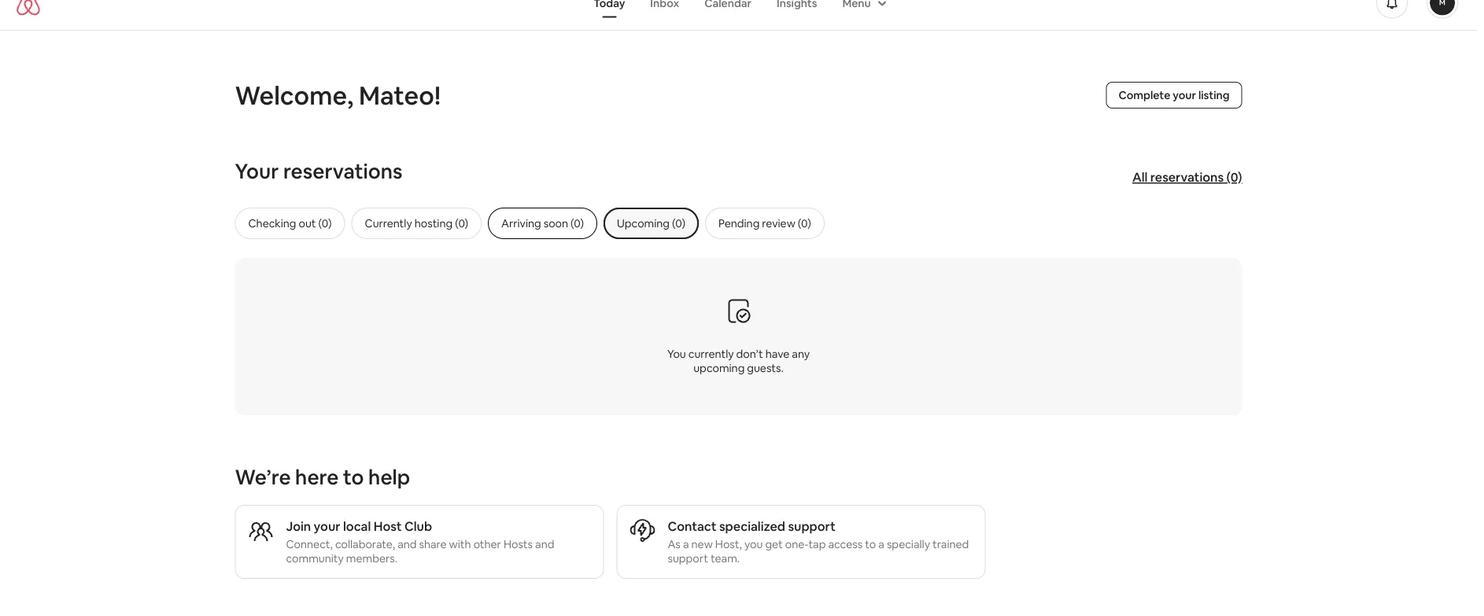 Task type: vqa. For each thing, say whether or not it's contained in the screenshot.
the right (0)
yes



Task type: locate. For each thing, give the bounding box(es) containing it.
0 vertical spatial (0)
[[1227, 169, 1243, 185]]

complete
[[1119, 88, 1171, 102]]

1 horizontal spatial to
[[866, 538, 877, 552]]

1 vertical spatial to
[[866, 538, 877, 552]]

1 a from the left
[[683, 538, 689, 552]]

1 horizontal spatial and
[[535, 538, 555, 552]]

1 horizontal spatial (0)
[[1227, 169, 1243, 185]]

0 vertical spatial your
[[1173, 88, 1197, 102]]

0 horizontal spatial your
[[314, 518, 341, 535]]

0 horizontal spatial reservations
[[283, 158, 403, 185]]

support
[[788, 518, 836, 535]]

0 horizontal spatial and
[[398, 538, 417, 552]]

complete your listing
[[1119, 88, 1230, 102]]

to right the access
[[866, 538, 877, 552]]

we're here to help
[[235, 465, 410, 491]]

and
[[398, 538, 417, 552], [535, 538, 555, 552]]

to
[[343, 465, 364, 491], [866, 538, 877, 552]]

0 horizontal spatial a
[[683, 538, 689, 552]]

1 horizontal spatial reservations
[[1151, 169, 1224, 185]]

1 vertical spatial your
[[314, 518, 341, 535]]

have
[[766, 347, 790, 361]]

1 vertical spatial (0)
[[672, 217, 686, 231]]

trained
[[933, 538, 970, 552]]

0 horizontal spatial to
[[343, 465, 364, 491]]

host
[[374, 518, 402, 535]]

to left help
[[343, 465, 364, 491]]

contact specialized support as a new host, you get one-tap access to a specially trained support team.
[[668, 518, 970, 566]]

reservations right all at the top of page
[[1151, 169, 1224, 185]]

new
[[692, 538, 713, 552]]

your up connect,
[[314, 518, 341, 535]]

1 horizontal spatial your
[[1173, 88, 1197, 102]]

reservations up out (0) on the left top of page
[[283, 158, 403, 185]]

your reservations
[[235, 158, 403, 185]]

(0)
[[1227, 169, 1243, 185], [672, 217, 686, 231]]

don't
[[737, 347, 764, 361]]

community members.
[[286, 552, 398, 566]]

reservations
[[283, 158, 403, 185], [1151, 169, 1224, 185]]

host,
[[716, 538, 742, 552]]

a left specially
[[879, 538, 885, 552]]

and right hosts
[[535, 538, 555, 552]]

your
[[235, 158, 279, 185]]

contact
[[668, 518, 717, 535]]

support team.
[[668, 552, 740, 566]]

your inside the join your local host club connect, collaborate, and share with other hosts and community members.
[[314, 518, 341, 535]]

0 horizontal spatial (0)
[[672, 217, 686, 231]]

review (0)
[[762, 217, 812, 231]]

local
[[343, 518, 371, 535]]

currently hosting (0)
[[365, 217, 469, 231]]

2 and from the left
[[535, 538, 555, 552]]

1 horizontal spatial a
[[879, 538, 885, 552]]

reservations for all
[[1151, 169, 1224, 185]]

share
[[419, 538, 447, 552]]

one-
[[786, 538, 809, 552]]

a right 'as'
[[683, 538, 689, 552]]

get
[[766, 538, 783, 552]]

and down club
[[398, 538, 417, 552]]

your
[[1173, 88, 1197, 102], [314, 518, 341, 535]]

upcoming (0)
[[617, 217, 686, 231]]

a
[[683, 538, 689, 552], [879, 538, 885, 552]]

your left listing
[[1173, 88, 1197, 102]]

out (0)
[[299, 217, 332, 231]]



Task type: describe. For each thing, give the bounding box(es) containing it.
complete your listing link
[[1107, 82, 1243, 109]]

currently
[[689, 347, 734, 361]]

your for complete
[[1173, 88, 1197, 102]]

soon (0)
[[544, 217, 584, 231]]

pending review (0)
[[719, 217, 812, 231]]

0 vertical spatial to
[[343, 465, 364, 491]]

mateo!
[[359, 79, 441, 112]]

you
[[745, 538, 763, 552]]

with
[[449, 538, 471, 552]]

pending
[[719, 217, 760, 231]]

help
[[369, 465, 410, 491]]

reservation filters group
[[235, 208, 1274, 239]]

checking
[[248, 217, 296, 231]]

specialized
[[720, 518, 786, 535]]

collaborate,
[[335, 538, 395, 552]]

here
[[295, 465, 339, 491]]

welcome, mateo!
[[235, 79, 441, 112]]

connect,
[[286, 538, 333, 552]]

tap
[[809, 538, 826, 552]]

we're
[[235, 465, 291, 491]]

all reservations (0)
[[1133, 169, 1243, 185]]

specially
[[887, 538, 931, 552]]

upcoming
[[617, 217, 670, 231]]

2 a from the left
[[879, 538, 885, 552]]

main navigation menu image
[[1431, 0, 1456, 15]]

you currently don't have any upcoming guests.
[[668, 347, 810, 375]]

checking out (0)
[[248, 217, 332, 231]]

arriving soon (0)
[[502, 217, 584, 231]]

currently
[[365, 217, 412, 231]]

arriving
[[502, 217, 541, 231]]

listing
[[1199, 88, 1230, 102]]

join your local host club connect, collaborate, and share with other hosts and community members.
[[286, 518, 555, 566]]

(0) inside reservation filters group
[[672, 217, 686, 231]]

any
[[792, 347, 810, 361]]

hosts
[[504, 538, 533, 552]]

upcoming guests.
[[694, 361, 784, 375]]

you
[[668, 347, 686, 361]]

your for join
[[314, 518, 341, 535]]

hosting (0)
[[415, 217, 469, 231]]

club
[[405, 518, 432, 535]]

welcome,
[[235, 79, 354, 112]]

all
[[1133, 169, 1148, 185]]

all reservations (0) link
[[1125, 162, 1251, 193]]

other
[[474, 538, 501, 552]]

access
[[829, 538, 863, 552]]

join
[[286, 518, 311, 535]]

to inside contact specialized support as a new host, you get one-tap access to a specially trained support team.
[[866, 538, 877, 552]]

as
[[668, 538, 681, 552]]

1 and from the left
[[398, 538, 417, 552]]

reservations for your
[[283, 158, 403, 185]]



